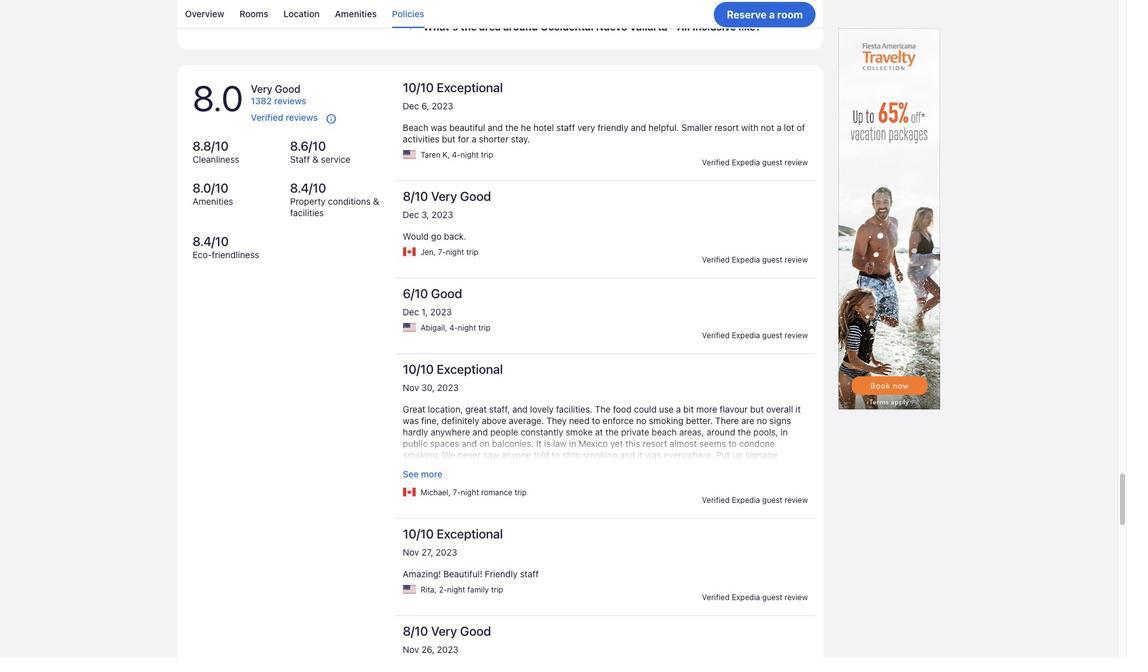 Task type: vqa. For each thing, say whether or not it's contained in the screenshot.
10/10 Exceptional Nov 27, 2023's 'Exceptional'
yes



Task type: describe. For each thing, give the bounding box(es) containing it.
1 vertical spatial 4-
[[450, 323, 458, 333]]

food
[[613, 404, 632, 415]]

above
[[482, 415, 507, 426]]

guest for 10/10 exceptional dec 6, 2023
[[763, 158, 783, 167]]

reviews inside verified reviews dropdown button
[[286, 112, 318, 123]]

everything
[[721, 461, 764, 472]]

reserve a room button
[[715, 2, 816, 27]]

a inside great location, great staff, and lovely facilities.  the food could use a bit more flavour but overall it was fine, definitely above average.  they need to enforce no smoking better.  there are no signs hardly anywhere and people constantly smoke at the private beach areas, around the pools, in public spaces and on balconies.  it is law in mexico yet this resort almost seems to condone smoking.  we never saw anyone told to stop smoking and it was everywhere.  put up signage everywhere at least.  this was our only real complaint of the resort, otherwise everything was great.  would return again in the future.  the staff are excellent.
[[677, 404, 681, 415]]

around inside great location, great staff, and lovely facilities.  the food could use a bit more flavour but overall it was fine, definitely above average.  they need to enforce no smoking better.  there are no signs hardly anywhere and people constantly smoke at the private beach areas, around the pools, in public spaces and on balconies.  it is law in mexico yet this resort almost seems to condone smoking.  we never saw anyone told to stop smoking and it was everywhere.  put up signage everywhere at least.  this was our only real complaint of the resort, otherwise everything was great.  would return again in the future.  the staff are excellent.
[[707, 427, 736, 438]]

and down this on the right bottom of page
[[620, 450, 636, 460]]

better.
[[686, 415, 713, 426]]

3 expedia from the top
[[732, 331, 761, 340]]

exceptional for 10/10 exceptional nov 30, 2023
[[437, 362, 503, 376]]

smaller
[[682, 122, 713, 133]]

was inside beach was beautiful and the he hotel staff very friendly and helpful. smaller resort with not a lot of activities but for a shorter stay.
[[431, 122, 447, 133]]

0 horizontal spatial to
[[552, 450, 560, 460]]

night for 10/10 exceptional nov 30, 2023
[[461, 488, 479, 497]]

30,
[[422, 382, 435, 393]]

great
[[403, 404, 426, 415]]

10/10 for 10/10 exceptional nov 30, 2023
[[403, 362, 434, 376]]

verified for 10/10 exceptional dec 6, 2023
[[703, 158, 730, 167]]

10/10 for 10/10 exceptional nov 27, 2023
[[403, 527, 434, 541]]

beautiful
[[450, 122, 485, 133]]

very inside the very good 1382 reviews
[[251, 83, 273, 95]]

nov for 10/10 exceptional nov 27, 2023
[[403, 547, 419, 558]]

small image
[[323, 112, 340, 126]]

3 verified expedia guest review from the top
[[703, 331, 809, 340]]

k,
[[443, 150, 450, 160]]

staff,
[[490, 404, 510, 415]]

7- for good
[[438, 247, 446, 257]]

1 vertical spatial it
[[638, 450, 643, 460]]

stop
[[563, 450, 581, 460]]

was up resort,
[[646, 450, 662, 460]]

complaint
[[579, 461, 620, 472]]

1 horizontal spatial amenities
[[335, 8, 377, 19]]

night down the for
[[461, 150, 479, 160]]

this
[[626, 438, 641, 449]]

for
[[458, 133, 470, 144]]

more inside great location, great staff, and lovely facilities.  the food could use a bit more flavour but overall it was fine, definitely above average.  they need to enforce no smoking better.  there are no signs hardly anywhere and people constantly smoke at the private beach areas, around the pools, in public spaces and on balconies.  it is law in mexico yet this resort almost seems to condone smoking.  we never saw anyone told to stop smoking and it was everywhere.  put up signage everywhere at least.  this was our only real complaint of the resort, otherwise everything was great.  would return again in the future.  the staff are excellent.
[[697, 404, 718, 415]]

use
[[659, 404, 674, 415]]

only
[[542, 461, 559, 472]]

verified for 10/10 exceptional nov 30, 2023
[[703, 495, 730, 505]]

abigail, 4-night trip
[[421, 323, 491, 333]]

they
[[547, 415, 567, 426]]

resort inside beach was beautiful and the he hotel staff very friendly and helpful. smaller resort with not a lot of activities but for a shorter stay.
[[715, 122, 739, 133]]

was down great
[[403, 415, 419, 426]]

1382
[[251, 95, 272, 106]]

10/10 for 10/10 exceptional dec 6, 2023
[[403, 80, 434, 95]]

7- for nov
[[453, 488, 461, 497]]

beach
[[403, 122, 429, 133]]

he
[[521, 122, 531, 133]]

the down our
[[519, 473, 533, 483]]

this
[[488, 461, 505, 472]]

nov inside 8/10 very good nov 26, 2023
[[403, 644, 419, 655]]

0 vertical spatial in
[[781, 427, 788, 438]]

nuevo
[[596, 21, 628, 32]]

hotel
[[534, 122, 554, 133]]

1382 reviews button
[[251, 95, 340, 107]]

0 vertical spatial it
[[796, 404, 801, 415]]

helpful.
[[649, 122, 680, 133]]

romance
[[481, 488, 513, 497]]

future.
[[535, 473, 562, 483]]

smoke
[[566, 427, 593, 438]]

shorter
[[479, 133, 509, 144]]

reserve
[[727, 9, 767, 20]]

up
[[733, 450, 743, 460]]

jen,
[[421, 247, 436, 257]]

our
[[526, 461, 540, 472]]

vallarta
[[630, 21, 668, 32]]

8.0 out of 10 element
[[193, 181, 290, 196]]

told
[[534, 450, 550, 460]]

2-
[[439, 585, 447, 595]]

seems
[[700, 438, 727, 449]]

0 vertical spatial the
[[595, 404, 611, 415]]

cleanliness
[[193, 154, 240, 165]]

10/10 exceptional nov 27, 2023
[[403, 527, 503, 558]]

exceptional for 10/10 exceptional dec 6, 2023
[[437, 80, 503, 95]]

8.8/10 cleanliness
[[193, 139, 240, 165]]

family
[[468, 585, 489, 595]]

on
[[480, 438, 490, 449]]

saw
[[483, 450, 499, 460]]

review for 10/10 exceptional nov 30, 2023
[[785, 495, 809, 505]]

michael, 7-night romance trip
[[421, 488, 527, 497]]

expedia for 10/10 exceptional nov 27, 2023
[[732, 593, 761, 602]]

and up average.
[[513, 404, 528, 415]]

all
[[678, 21, 690, 32]]

verified expedia guest review for 10/10 exceptional nov 27, 2023
[[703, 593, 809, 602]]

6,
[[422, 100, 430, 111]]

anyone
[[502, 450, 531, 460]]

verified reviews button
[[251, 107, 340, 131]]

0 horizontal spatial are
[[604, 473, 617, 483]]

private
[[622, 427, 650, 438]]

trip down the back.
[[467, 247, 479, 257]]

it
[[537, 438, 542, 449]]

taren k, 4-night trip
[[421, 150, 494, 160]]

the up yet
[[606, 427, 619, 438]]

areas,
[[680, 427, 705, 438]]

good inside the very good 1382 reviews
[[275, 83, 301, 95]]

resort,
[[649, 461, 676, 472]]

would go back.
[[403, 231, 467, 242]]

8.6 out of 10 element
[[290, 139, 388, 154]]

of inside beach was beautiful and the he hotel staff very friendly and helpful. smaller resort with not a lot of activities but for a shorter stay.
[[797, 122, 806, 133]]

a left lot at the right
[[777, 122, 782, 133]]

8.6/10
[[290, 139, 326, 153]]

balconies.
[[492, 438, 534, 449]]

great location, great staff, and lovely facilities.  the food could use a bit more flavour but overall it was fine, definitely above average.  they need to enforce no smoking better.  there are no signs hardly anywhere and people constantly smoke at the private beach areas, around the pools, in public spaces and on balconies.  it is law in mexico yet this resort almost seems to condone smoking.  we never saw anyone told to stop smoking and it was everywhere.  put up signage everywhere at least.  this was our only real complaint of the resort, otherwise everything was great.  would return again in the future.  the staff are excellent.
[[403, 404, 801, 483]]

great
[[466, 404, 487, 415]]

we
[[443, 450, 456, 460]]

average.
[[509, 415, 544, 426]]

location
[[284, 8, 320, 19]]

staff inside great location, great staff, and lovely facilities.  the food could use a bit more flavour but overall it was fine, definitely above average.  they need to enforce no smoking better.  there are no signs hardly anywhere and people constantly smoke at the private beach areas, around the pools, in public spaces and on balconies.  it is law in mexico yet this resort almost seems to condone smoking.  we never saw anyone told to stop smoking and it was everywhere.  put up signage everywhere at least.  this was our only real complaint of the resort, otherwise everything was great.  would return again in the future.  the staff are excellent.
[[583, 473, 601, 483]]

lot
[[784, 122, 795, 133]]

would inside great location, great staff, and lovely facilities.  the food could use a bit more flavour but overall it was fine, definitely above average.  they need to enforce no smoking better.  there are no signs hardly anywhere and people constantly smoke at the private beach areas, around the pools, in public spaces and on balconies.  it is law in mexico yet this resort almost seems to condone smoking.  we never saw anyone told to stop smoking and it was everywhere.  put up signage everywhere at least.  this was our only real complaint of the resort, otherwise everything was great.  would return again in the future.  the staff are excellent.
[[429, 473, 455, 483]]

go
[[431, 231, 442, 242]]

is
[[544, 438, 551, 449]]

again
[[485, 473, 507, 483]]

area
[[479, 21, 501, 32]]

need
[[569, 415, 590, 426]]

was down anyone
[[508, 461, 524, 472]]

exceptional for 10/10 exceptional nov 27, 2023
[[437, 527, 503, 541]]

3 review from the top
[[785, 331, 809, 340]]

with
[[742, 122, 759, 133]]

policies
[[392, 8, 425, 19]]

dec inside the 8/10 very good dec 3, 2023
[[403, 209, 419, 220]]

occidental
[[541, 21, 594, 32]]

beach was beautiful and the he hotel staff very friendly and helpful. smaller resort with not a lot of activities but for a shorter stay.
[[403, 122, 806, 144]]

was down signage
[[766, 461, 782, 472]]

the left area
[[461, 21, 477, 32]]

service
[[321, 154, 351, 165]]

trip for 10/10 exceptional nov 27, 2023
[[491, 585, 504, 595]]

policies link
[[392, 0, 425, 28]]

6/10
[[403, 286, 428, 301]]

staff
[[290, 154, 310, 165]]

conditions
[[328, 196, 371, 207]]

0 horizontal spatial in
[[510, 473, 517, 483]]

condone
[[740, 438, 775, 449]]

beach
[[652, 427, 677, 438]]

overall
[[767, 404, 794, 415]]

good inside 8/10 very good nov 26, 2023
[[460, 624, 491, 639]]

and up on
[[473, 427, 488, 438]]

reviews inside the very good 1382 reviews
[[274, 95, 306, 106]]

0 vertical spatial at
[[595, 427, 603, 438]]

8.4 out of 10 element for 8.4/10 eco-friendliness
[[193, 234, 290, 249]]

the inside beach was beautiful and the he hotel staff very friendly and helpful. smaller resort with not a lot of activities but for a shorter stay.
[[506, 122, 519, 133]]

activities
[[403, 133, 440, 144]]

very
[[578, 122, 596, 133]]

0 vertical spatial are
[[742, 415, 755, 426]]

public
[[403, 438, 428, 449]]

2023 for 10/10 exceptional nov 30, 2023
[[437, 382, 459, 393]]



Task type: locate. For each thing, give the bounding box(es) containing it.
more up michael,
[[421, 469, 443, 480]]

nov for 10/10 exceptional nov 30, 2023
[[403, 382, 419, 393]]

& right conditions
[[373, 196, 380, 207]]

trip right abigail,
[[479, 323, 491, 333]]

night for 10/10 exceptional nov 27, 2023
[[447, 585, 466, 595]]

0 horizontal spatial around
[[504, 21, 538, 32]]

0 horizontal spatial it
[[638, 450, 643, 460]]

4 guest from the top
[[763, 495, 783, 505]]

guest for 10/10 exceptional nov 30, 2023
[[763, 495, 783, 505]]

trip for 10/10 exceptional nov 30, 2023
[[515, 488, 527, 497]]

5 guest from the top
[[763, 593, 783, 602]]

2 vertical spatial exceptional
[[437, 527, 503, 541]]

in right again
[[510, 473, 517, 483]]

but left overall
[[751, 404, 764, 415]]

1 vertical spatial 10/10
[[403, 362, 434, 376]]

very up '1382' in the top of the page
[[251, 83, 273, 95]]

of up excellent. on the right bottom
[[622, 461, 630, 472]]

around down the there
[[707, 427, 736, 438]]

reviews up verified reviews
[[274, 95, 306, 106]]

enforce
[[603, 415, 634, 426]]

in down signs
[[781, 427, 788, 438]]

8.4 out of 10 element for 8.4/10 property conditions & facilities
[[290, 181, 388, 196]]

2 no from the left
[[757, 415, 768, 426]]

exceptional up "amazing! beautiful! friendly staff"
[[437, 527, 503, 541]]

exceptional inside 10/10 exceptional nov 30, 2023
[[437, 362, 503, 376]]

would
[[403, 231, 429, 242], [429, 473, 455, 483]]

in up stop
[[569, 438, 577, 449]]

7-
[[438, 247, 446, 257], [453, 488, 461, 497]]

1 10/10 from the top
[[403, 80, 434, 95]]

nov left 27,
[[403, 547, 419, 558]]

night right abigail,
[[458, 323, 476, 333]]

2 vertical spatial staff
[[520, 569, 539, 579]]

but left the for
[[442, 133, 456, 144]]

could
[[634, 404, 657, 415]]

0 vertical spatial more
[[697, 404, 718, 415]]

was up activities
[[431, 122, 447, 133]]

8/10 for 8/10 very good nov 26, 2023
[[403, 624, 428, 639]]

2 review from the top
[[785, 255, 809, 265]]

1 vertical spatial 7-
[[453, 488, 461, 497]]

1 horizontal spatial are
[[742, 415, 755, 426]]

are down flavour
[[742, 415, 755, 426]]

1 horizontal spatial no
[[757, 415, 768, 426]]

2023 for 6/10 good dec 1, 2023
[[431, 306, 452, 317]]

but inside beach was beautiful and the he hotel staff very friendly and helpful. smaller resort with not a lot of activities but for a shorter stay.
[[442, 133, 456, 144]]

10/10 inside 10/10 exceptional nov 27, 2023
[[403, 527, 434, 541]]

8.4/10 inside 8.4/10 eco-friendliness
[[193, 234, 229, 249]]

0 horizontal spatial smoking
[[583, 450, 618, 460]]

0 vertical spatial 7-
[[438, 247, 446, 257]]

0 horizontal spatial no
[[637, 415, 647, 426]]

bit
[[684, 404, 694, 415]]

exceptional up great
[[437, 362, 503, 376]]

5 review from the top
[[785, 593, 809, 602]]

8/10 inside 8/10 very good nov 26, 2023
[[403, 624, 428, 639]]

8.8 out of 10 element
[[193, 139, 290, 154]]

it right overall
[[796, 404, 801, 415]]

2 vertical spatial very
[[431, 624, 457, 639]]

good down family
[[460, 624, 491, 639]]

0 horizontal spatial &
[[312, 154, 319, 165]]

0 vertical spatial dec
[[403, 100, 419, 111]]

verified for 10/10 exceptional nov 27, 2023
[[703, 593, 730, 602]]

nov
[[403, 382, 419, 393], [403, 547, 419, 558], [403, 644, 419, 655]]

resort down beach
[[643, 438, 668, 449]]

eco-
[[193, 249, 212, 260]]

are
[[742, 415, 755, 426], [604, 473, 617, 483]]

4 expedia from the top
[[732, 495, 761, 505]]

of
[[797, 122, 806, 133], [622, 461, 630, 472]]

was
[[431, 122, 447, 133], [403, 415, 419, 426], [646, 450, 662, 460], [508, 461, 524, 472], [766, 461, 782, 472]]

good up 1382 reviews button
[[275, 83, 301, 95]]

2023 inside the 8/10 very good dec 3, 2023
[[432, 209, 453, 220]]

1,
[[422, 306, 428, 317]]

2023 for 10/10 exceptional nov 27, 2023
[[436, 547, 458, 558]]

good inside the 8/10 very good dec 3, 2023
[[460, 189, 491, 203]]

1 expedia from the top
[[732, 158, 761, 167]]

smoking up complaint
[[583, 450, 618, 460]]

guest for 8/10 very good dec 3, 2023
[[763, 255, 783, 265]]

0 vertical spatial &
[[312, 154, 319, 165]]

1 no from the left
[[637, 415, 647, 426]]

exceptional inside 10/10 exceptional dec 6, 2023
[[437, 80, 503, 95]]

10/10 up 27,
[[403, 527, 434, 541]]

verified expedia guest review for 8/10 very good dec 3, 2023
[[703, 255, 809, 265]]

1 vertical spatial in
[[569, 438, 577, 449]]

2023 inside 8/10 very good nov 26, 2023
[[437, 644, 459, 655]]

it down this on the right bottom of page
[[638, 450, 643, 460]]

more up better.
[[697, 404, 718, 415]]

guest
[[763, 158, 783, 167], [763, 255, 783, 265], [763, 331, 783, 340], [763, 495, 783, 505], [763, 593, 783, 602]]

8.0/10
[[193, 181, 229, 195]]

0 horizontal spatial the
[[565, 473, 580, 483]]

2023 inside 10/10 exceptional nov 30, 2023
[[437, 382, 459, 393]]

room
[[778, 9, 803, 20]]

overview link
[[185, 0, 224, 28]]

8.4 out of 10 element down 8.0 out of 10 element
[[193, 234, 290, 249]]

rita,
[[421, 585, 437, 595]]

night down the back.
[[446, 247, 464, 257]]

4- right abigail,
[[450, 323, 458, 333]]

& inside 8.4/10 property conditions & facilities
[[373, 196, 380, 207]]

1 horizontal spatial 8.4/10
[[290, 181, 326, 195]]

trip down friendly
[[491, 585, 504, 595]]

otherwise
[[678, 461, 718, 472]]

everywhere.
[[664, 450, 714, 460]]

0 horizontal spatial 7-
[[438, 247, 446, 257]]

1 vertical spatial dec
[[403, 209, 419, 220]]

2 horizontal spatial to
[[729, 438, 737, 449]]

verified expedia guest review for 10/10 exceptional nov 30, 2023
[[703, 495, 809, 505]]

1 horizontal spatial in
[[569, 438, 577, 449]]

review
[[785, 158, 809, 167], [785, 255, 809, 265], [785, 331, 809, 340], [785, 495, 809, 505], [785, 593, 809, 602]]

1 vertical spatial around
[[707, 427, 736, 438]]

5 expedia from the top
[[732, 593, 761, 602]]

1 vertical spatial &
[[373, 196, 380, 207]]

1 vertical spatial to
[[729, 438, 737, 449]]

location link
[[284, 0, 320, 28]]

1 vertical spatial exceptional
[[437, 362, 503, 376]]

0 vertical spatial to
[[592, 415, 601, 426]]

1 horizontal spatial it
[[796, 404, 801, 415]]

0 horizontal spatial of
[[622, 461, 630, 472]]

dec for 6/10
[[403, 306, 419, 317]]

3 exceptional from the top
[[437, 527, 503, 541]]

amenities down 8.0/10
[[193, 196, 233, 207]]

1 horizontal spatial the
[[595, 404, 611, 415]]

2023 right 27,
[[436, 547, 458, 558]]

0 horizontal spatial would
[[403, 231, 429, 242]]

law
[[553, 438, 567, 449]]

expedia for 10/10 exceptional nov 30, 2023
[[732, 495, 761, 505]]

0 horizontal spatial resort
[[643, 438, 668, 449]]

8.6/10 staff & service
[[290, 139, 351, 165]]

4 review from the top
[[785, 495, 809, 505]]

2023 inside "6/10 good dec 1, 2023"
[[431, 306, 452, 317]]

2 vertical spatial dec
[[403, 306, 419, 317]]

staff right friendly
[[520, 569, 539, 579]]

-
[[670, 21, 675, 32]]

very
[[251, 83, 273, 95], [431, 189, 457, 203], [431, 624, 457, 639]]

anywhere
[[431, 427, 470, 438]]

10/10 inside 10/10 exceptional nov 30, 2023
[[403, 362, 434, 376]]

2 10/10 from the top
[[403, 362, 434, 376]]

see
[[403, 469, 419, 480]]

very up go
[[431, 189, 457, 203]]

8/10 up 3,
[[403, 189, 428, 203]]

2 verified expedia guest review from the top
[[703, 255, 809, 265]]

1 vertical spatial amenities
[[193, 196, 233, 207]]

there
[[716, 415, 740, 426]]

1 vertical spatial 8/10
[[403, 624, 428, 639]]

2 vertical spatial to
[[552, 450, 560, 460]]

1 horizontal spatial staff
[[557, 122, 576, 133]]

very up 26,
[[431, 624, 457, 639]]

rita, 2-night family trip
[[421, 585, 504, 595]]

2 exceptional from the top
[[437, 362, 503, 376]]

the left he on the top of page
[[506, 122, 519, 133]]

1 vertical spatial are
[[604, 473, 617, 483]]

0 vertical spatial amenities
[[335, 8, 377, 19]]

1 review from the top
[[785, 158, 809, 167]]

good right 6/10
[[431, 286, 462, 301]]

review for 8/10 very good dec 3, 2023
[[785, 255, 809, 265]]

1 vertical spatial smoking
[[583, 450, 618, 460]]

the
[[595, 404, 611, 415], [565, 473, 580, 483]]

2 nov from the top
[[403, 547, 419, 558]]

3 10/10 from the top
[[403, 527, 434, 541]]

1 vertical spatial more
[[421, 469, 443, 480]]

expedia for 10/10 exceptional dec 6, 2023
[[732, 158, 761, 167]]

1 horizontal spatial more
[[697, 404, 718, 415]]

would up michael,
[[429, 473, 455, 483]]

review for 10/10 exceptional dec 6, 2023
[[785, 158, 809, 167]]

and left helpful.
[[631, 122, 647, 133]]

1 verified expedia guest review from the top
[[703, 158, 809, 167]]

see more
[[403, 469, 443, 480]]

taren
[[421, 150, 441, 160]]

a right the for
[[472, 133, 477, 144]]

not
[[761, 122, 775, 133]]

trip right the romance
[[515, 488, 527, 497]]

2 vertical spatial 10/10
[[403, 527, 434, 541]]

2 horizontal spatial staff
[[583, 473, 601, 483]]

1 vertical spatial at
[[453, 461, 461, 472]]

8/10 very good nov 26, 2023
[[403, 624, 491, 655]]

verified inside verified reviews dropdown button
[[251, 112, 284, 123]]

more inside dropdown button
[[421, 469, 443, 480]]

but
[[442, 133, 456, 144], [751, 404, 764, 415]]

10/10
[[403, 80, 434, 95], [403, 362, 434, 376], [403, 527, 434, 541]]

very inside the 8/10 very good dec 3, 2023
[[431, 189, 457, 203]]

1 vertical spatial the
[[565, 473, 580, 483]]

trip down shorter
[[481, 150, 494, 160]]

1 horizontal spatial resort
[[715, 122, 739, 133]]

0 vertical spatial nov
[[403, 382, 419, 393]]

0 vertical spatial 8/10
[[403, 189, 428, 203]]

1 vertical spatial resort
[[643, 438, 668, 449]]

1 vertical spatial very
[[431, 189, 457, 203]]

8.4/10 for 8.4/10 property conditions & facilities
[[290, 181, 326, 195]]

to up 'up'
[[729, 438, 737, 449]]

0 vertical spatial of
[[797, 122, 806, 133]]

the up enforce
[[595, 404, 611, 415]]

very for 8/10 very good dec 3, 2023
[[431, 189, 457, 203]]

0 vertical spatial smoking
[[649, 415, 684, 426]]

2023 inside 10/10 exceptional nov 27, 2023
[[436, 547, 458, 558]]

1 vertical spatial would
[[429, 473, 455, 483]]

rooms link
[[240, 0, 269, 28]]

rooms
[[240, 8, 269, 19]]

guest for 10/10 exceptional nov 27, 2023
[[763, 593, 783, 602]]

the down real
[[565, 473, 580, 483]]

1 horizontal spatial &
[[373, 196, 380, 207]]

27,
[[422, 547, 434, 558]]

4- right k,
[[452, 150, 461, 160]]

exceptional inside 10/10 exceptional nov 27, 2023
[[437, 527, 503, 541]]

1 exceptional from the top
[[437, 80, 503, 95]]

& inside 8.6/10 staff & service
[[312, 154, 319, 165]]

staff inside beach was beautiful and the he hotel staff very friendly and helpful. smaller resort with not a lot of activities but for a shorter stay.
[[557, 122, 576, 133]]

7- down return
[[453, 488, 461, 497]]

people
[[491, 427, 519, 438]]

great.
[[403, 473, 427, 483]]

dec inside "6/10 good dec 1, 2023"
[[403, 306, 419, 317]]

0 vertical spatial would
[[403, 231, 429, 242]]

8/10
[[403, 189, 428, 203], [403, 624, 428, 639]]

& down 8.6/10
[[312, 154, 319, 165]]

1 horizontal spatial to
[[592, 415, 601, 426]]

2023 right 6,
[[432, 100, 454, 111]]

26,
[[422, 644, 435, 655]]

a
[[770, 9, 775, 20], [777, 122, 782, 133], [472, 133, 477, 144], [677, 404, 681, 415]]

the up condone
[[738, 427, 751, 438]]

0 horizontal spatial 8.4/10
[[193, 234, 229, 249]]

2023 right 3,
[[432, 209, 453, 220]]

smoking down use at the bottom of the page
[[649, 415, 684, 426]]

very inside 8/10 very good nov 26, 2023
[[431, 624, 457, 639]]

1 vertical spatial staff
[[583, 473, 601, 483]]

night
[[461, 150, 479, 160], [446, 247, 464, 257], [458, 323, 476, 333], [461, 488, 479, 497], [447, 585, 466, 595]]

amazing! beautiful! friendly staff
[[403, 569, 539, 579]]

1 guest from the top
[[763, 158, 783, 167]]

1 vertical spatial 8.4 out of 10 element
[[193, 234, 290, 249]]

stay.
[[511, 133, 530, 144]]

of right lot at the right
[[797, 122, 806, 133]]

beautiful!
[[444, 569, 483, 579]]

1 8/10 from the top
[[403, 189, 428, 203]]

3 dec from the top
[[403, 306, 419, 317]]

put
[[717, 450, 730, 460]]

1 horizontal spatial smoking
[[649, 415, 684, 426]]

pools,
[[754, 427, 779, 438]]

list
[[177, 0, 824, 28]]

abigail,
[[421, 323, 448, 333]]

good inside "6/10 good dec 1, 2023"
[[431, 286, 462, 301]]

resort left with
[[715, 122, 739, 133]]

0 horizontal spatial amenities
[[193, 196, 233, 207]]

0 horizontal spatial staff
[[520, 569, 539, 579]]

and
[[488, 122, 503, 133], [631, 122, 647, 133], [513, 404, 528, 415], [473, 427, 488, 438], [462, 438, 477, 449], [620, 450, 636, 460]]

1 horizontal spatial would
[[429, 473, 455, 483]]

reviews down 1382 reviews button
[[286, 112, 318, 123]]

1 dec from the top
[[403, 100, 419, 111]]

0 horizontal spatial at
[[453, 461, 461, 472]]

1 horizontal spatial 7-
[[453, 488, 461, 497]]

see more button
[[403, 469, 809, 480]]

around right area
[[504, 21, 538, 32]]

review for 10/10 exceptional nov 27, 2023
[[785, 593, 809, 602]]

0 vertical spatial 10/10
[[403, 80, 434, 95]]

3 nov from the top
[[403, 644, 419, 655]]

dec inside 10/10 exceptional dec 6, 2023
[[403, 100, 419, 111]]

what's the area around occidental nuevo vallarta - all inclusive like?
[[423, 21, 761, 32]]

staff down complaint
[[583, 473, 601, 483]]

and up shorter
[[488, 122, 503, 133]]

8/10 up 26,
[[403, 624, 428, 639]]

1 vertical spatial 8.4/10
[[193, 234, 229, 249]]

night down return
[[461, 488, 479, 497]]

verified expedia guest review for 10/10 exceptional dec 6, 2023
[[703, 158, 809, 167]]

the
[[461, 21, 477, 32], [506, 122, 519, 133], [606, 427, 619, 438], [738, 427, 751, 438], [633, 461, 646, 472], [519, 473, 533, 483]]

2 vertical spatial nov
[[403, 644, 419, 655]]

1 vertical spatial reviews
[[286, 112, 318, 123]]

very for 8/10 very good nov 26, 2023
[[431, 624, 457, 639]]

dec left 6,
[[403, 100, 419, 111]]

no down could
[[637, 415, 647, 426]]

resort inside great location, great staff, and lovely facilities.  the food could use a bit more flavour but overall it was fine, definitely above average.  they need to enforce no smoking better.  there are no signs hardly anywhere and people constantly smoke at the private beach areas, around the pools, in public spaces and on balconies.  it is law in mexico yet this resort almost seems to condone smoking.  we never saw anyone told to stop smoking and it was everywhere.  put up signage everywhere at least.  this was our only real complaint of the resort, otherwise everything was great.  would return again in the future.  the staff are excellent.
[[643, 438, 668, 449]]

10/10 up 30,
[[403, 362, 434, 376]]

are down complaint
[[604, 473, 617, 483]]

8.8/10
[[193, 139, 229, 153]]

good up the back.
[[460, 189, 491, 203]]

0 vertical spatial resort
[[715, 122, 739, 133]]

nov left 26,
[[403, 644, 419, 655]]

8.4/10 for 8.4/10 eco-friendliness
[[193, 234, 229, 249]]

8/10 inside the 8/10 very good dec 3, 2023
[[403, 189, 428, 203]]

1 horizontal spatial around
[[707, 427, 736, 438]]

1 horizontal spatial at
[[595, 427, 603, 438]]

resort
[[715, 122, 739, 133], [643, 438, 668, 449]]

the up excellent. on the right bottom
[[633, 461, 646, 472]]

nov inside 10/10 exceptional nov 27, 2023
[[403, 547, 419, 558]]

verified expedia guest review
[[703, 158, 809, 167], [703, 255, 809, 265], [703, 331, 809, 340], [703, 495, 809, 505], [703, 593, 809, 602]]

amenities left policies
[[335, 8, 377, 19]]

of inside great location, great staff, and lovely facilities.  the food could use a bit more flavour but overall it was fine, definitely above average.  they need to enforce no smoking better.  there are no signs hardly anywhere and people constantly smoke at the private beach areas, around the pools, in public spaces and on balconies.  it is law in mexico yet this resort almost seems to condone smoking.  we never saw anyone told to stop smoking and it was everywhere.  put up signage everywhere at least.  this was our only real complaint of the resort, otherwise everything was great.  would return again in the future.  the staff are excellent.
[[622, 461, 630, 472]]

but inside great location, great staff, and lovely facilities.  the food could use a bit more flavour but overall it was fine, definitely above average.  they need to enforce no smoking better.  there are no signs hardly anywhere and people constantly smoke at the private beach areas, around the pools, in public spaces and on balconies.  it is law in mexico yet this resort almost seems to condone smoking.  we never saw anyone told to stop smoking and it was everywhere.  put up signage everywhere at least.  this was our only real complaint of the resort, otherwise everything was great.  would return again in the future.  the staff are excellent.
[[751, 404, 764, 415]]

8.4 out of 10 element
[[290, 181, 388, 196], [193, 234, 290, 249]]

10/10 up 6,
[[403, 80, 434, 95]]

what's
[[423, 21, 458, 32]]

at down we
[[453, 461, 461, 472]]

would up jen, in the left of the page
[[403, 231, 429, 242]]

amazing!
[[403, 569, 441, 579]]

it
[[796, 404, 801, 415], [638, 450, 643, 460]]

a inside button
[[770, 9, 775, 20]]

dec for 10/10
[[403, 100, 419, 111]]

0 vertical spatial around
[[504, 21, 538, 32]]

8.4/10 inside 8.4/10 property conditions & facilities
[[290, 181, 326, 195]]

constantly
[[521, 427, 564, 438]]

1 horizontal spatial of
[[797, 122, 806, 133]]

0 vertical spatial staff
[[557, 122, 576, 133]]

2023 right 26,
[[437, 644, 459, 655]]

0 vertical spatial exceptional
[[437, 80, 503, 95]]

no up pools,
[[757, 415, 768, 426]]

5 verified expedia guest review from the top
[[703, 593, 809, 602]]

1 vertical spatial but
[[751, 404, 764, 415]]

nov inside 10/10 exceptional nov 30, 2023
[[403, 382, 419, 393]]

0 horizontal spatial but
[[442, 133, 456, 144]]

2 dec from the top
[[403, 209, 419, 220]]

expedia for 8/10 very good dec 3, 2023
[[732, 255, 761, 265]]

more
[[697, 404, 718, 415], [421, 469, 443, 480]]

list containing overview
[[177, 0, 824, 28]]

0 vertical spatial 8.4 out of 10 element
[[290, 181, 388, 196]]

night for 8/10 very good dec 3, 2023
[[446, 247, 464, 257]]

amenities
[[335, 8, 377, 19], [193, 196, 233, 207]]

a left room
[[770, 9, 775, 20]]

property
[[290, 196, 326, 207]]

return
[[458, 473, 483, 483]]

0 vertical spatial reviews
[[274, 95, 306, 106]]

2 8/10 from the top
[[403, 624, 428, 639]]

verified for 8/10 very good dec 3, 2023
[[703, 255, 730, 265]]

nov left 30,
[[403, 382, 419, 393]]

2 guest from the top
[[763, 255, 783, 265]]

1 nov from the top
[[403, 382, 419, 393]]

&
[[312, 154, 319, 165], [373, 196, 380, 207]]

at up mexico
[[595, 427, 603, 438]]

and up the never
[[462, 438, 477, 449]]

2023 inside 10/10 exceptional dec 6, 2023
[[432, 100, 454, 111]]

4 verified expedia guest review from the top
[[703, 495, 809, 505]]

3 guest from the top
[[763, 331, 783, 340]]

exceptional up beautiful
[[437, 80, 503, 95]]

8.4/10 up the property
[[290, 181, 326, 195]]

0 vertical spatial 8.4/10
[[290, 181, 326, 195]]

2023 for 10/10 exceptional dec 6, 2023
[[432, 100, 454, 111]]

mexico
[[579, 438, 608, 449]]

reserve a room
[[727, 9, 803, 20]]

0 vertical spatial very
[[251, 83, 273, 95]]

8/10 for 8/10 very good dec 3, 2023
[[403, 189, 428, 203]]

2 horizontal spatial in
[[781, 427, 788, 438]]

0 horizontal spatial more
[[421, 469, 443, 480]]

trip for 10/10 exceptional dec 6, 2023
[[481, 150, 494, 160]]

dec left 3,
[[403, 209, 419, 220]]

dec left 1,
[[403, 306, 419, 317]]

8.4/10 up eco- on the left of the page
[[193, 234, 229, 249]]

to right need
[[592, 415, 601, 426]]

7- right jen, in the left of the page
[[438, 247, 446, 257]]

staff left very
[[557, 122, 576, 133]]

back.
[[444, 231, 467, 242]]

0 vertical spatial 4-
[[452, 150, 461, 160]]

10/10 inside 10/10 exceptional dec 6, 2023
[[403, 80, 434, 95]]

8.4 out of 10 element down service
[[290, 181, 388, 196]]

night down the beautiful!
[[447, 585, 466, 595]]

signs
[[770, 415, 792, 426]]

1 vertical spatial nov
[[403, 547, 419, 558]]

0 vertical spatial but
[[442, 133, 456, 144]]

2 expedia from the top
[[732, 255, 761, 265]]



